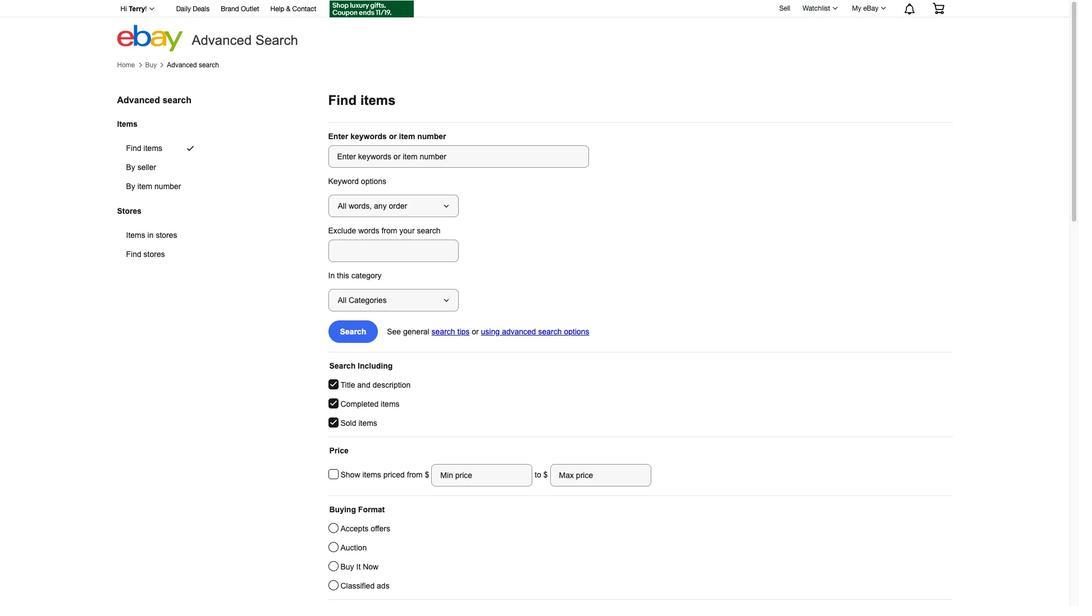 Task type: describe. For each thing, give the bounding box(es) containing it.
exclude
[[328, 226, 356, 235]]

advanced search
[[192, 33, 298, 48]]

watchlist link
[[796, 2, 843, 15]]

this
[[337, 271, 349, 280]]

keywords
[[350, 132, 387, 141]]

advanced
[[502, 327, 536, 336]]

items down description
[[381, 400, 400, 409]]

description
[[373, 381, 411, 390]]

hi terry !
[[120, 5, 147, 13]]

search tips link
[[432, 327, 470, 336]]

items in stores link
[[117, 226, 204, 245]]

by seller
[[126, 163, 156, 172]]

sold
[[341, 419, 356, 428]]

!
[[145, 5, 147, 13]]

offers
[[371, 524, 390, 533]]

completed
[[341, 400, 379, 409]]

buy for 'buy' link
[[145, 61, 157, 69]]

get the coupon image
[[330, 1, 414, 17]]

buying
[[329, 505, 356, 514]]

by for by item number
[[126, 182, 135, 191]]

keyword options
[[328, 177, 386, 186]]

0 vertical spatial from
[[381, 226, 397, 235]]

contact
[[292, 5, 316, 13]]

by item number
[[126, 182, 181, 191]]

buy link
[[145, 61, 157, 69]]

enter
[[328, 132, 348, 141]]

your
[[399, 226, 415, 235]]

title
[[341, 381, 355, 390]]

daily deals link
[[176, 3, 210, 16]]

enter keywords or item number
[[328, 132, 446, 141]]

it
[[356, 563, 361, 572]]

find stores link
[[117, 245, 204, 264]]

search down 'advanced search'
[[199, 61, 219, 69]]

brand outlet link
[[221, 3, 259, 16]]

keyword
[[328, 177, 359, 186]]

using
[[481, 327, 500, 336]]

outlet
[[241, 5, 259, 13]]

accepts
[[341, 524, 369, 533]]

in
[[328, 271, 335, 280]]

buy for buy it now
[[341, 563, 354, 572]]

1 $ from the left
[[425, 470, 431, 479]]

help
[[270, 5, 284, 13]]

using advanced search options link
[[481, 327, 589, 336]]

&
[[286, 5, 290, 13]]

1 vertical spatial advanced
[[167, 61, 197, 69]]

see general search tips or using advanced search options
[[387, 327, 589, 336]]

find for find stores 'link'
[[126, 250, 141, 259]]

find items link
[[117, 139, 208, 158]]

items in stores
[[126, 231, 177, 240]]

1 horizontal spatial options
[[564, 327, 589, 336]]

my
[[852, 4, 861, 12]]

by item number link
[[117, 177, 208, 196]]

seller
[[137, 163, 156, 172]]

1 horizontal spatial item
[[399, 132, 415, 141]]

show
[[341, 470, 360, 479]]

help & contact
[[270, 5, 316, 13]]

Enter maximum price range value, $ text field
[[550, 464, 651, 487]]

terry
[[129, 5, 145, 13]]

my ebay link
[[846, 2, 891, 15]]

banner containing sell
[[114, 0, 953, 52]]

to $
[[532, 470, 550, 479]]

in
[[147, 231, 154, 240]]

sell link
[[774, 4, 795, 12]]

0 vertical spatial search
[[255, 33, 298, 48]]

1 vertical spatial from
[[407, 470, 423, 479]]

items for items in stores
[[126, 231, 145, 240]]

classified ads
[[341, 582, 389, 591]]

see
[[387, 327, 401, 336]]

stores inside 'link'
[[144, 250, 165, 259]]

show items priced from
[[341, 470, 425, 479]]

general
[[403, 327, 429, 336]]

brand
[[221, 5, 239, 13]]

search including
[[329, 362, 393, 371]]

find for "find items" link
[[126, 144, 141, 153]]

format
[[358, 505, 385, 514]]

2 $ from the left
[[543, 470, 548, 479]]

including
[[358, 362, 393, 371]]

to
[[535, 470, 541, 479]]

ads
[[377, 582, 389, 591]]

category
[[351, 271, 381, 280]]

your shopping cart image
[[932, 3, 945, 14]]

stores
[[117, 207, 142, 216]]

0 vertical spatial find
[[328, 93, 357, 108]]

account navigation
[[114, 0, 953, 19]]

search left the tips
[[432, 327, 455, 336]]



Task type: locate. For each thing, give the bounding box(es) containing it.
0 vertical spatial options
[[361, 177, 386, 186]]

sell
[[779, 4, 790, 12]]

price
[[329, 446, 349, 455]]

Enter minimum price range value, $ text field
[[431, 464, 532, 487]]

1 vertical spatial find items
[[126, 144, 162, 153]]

items
[[117, 119, 138, 128], [126, 231, 145, 240]]

search down advanced search "link"
[[162, 95, 191, 105]]

find items
[[328, 93, 396, 108], [126, 144, 162, 153]]

1 vertical spatial items
[[126, 231, 145, 240]]

by for by seller
[[126, 163, 135, 172]]

1 vertical spatial options
[[564, 327, 589, 336]]

1 vertical spatial search
[[340, 327, 366, 336]]

1 horizontal spatial find items
[[328, 93, 396, 108]]

search button
[[328, 321, 378, 343]]

and
[[357, 381, 370, 390]]

search down the help
[[255, 33, 298, 48]]

home
[[117, 61, 135, 69]]

items
[[360, 93, 396, 108], [144, 144, 162, 153], [381, 400, 400, 409], [358, 419, 377, 428], [362, 470, 381, 479]]

items up seller
[[144, 144, 162, 153]]

advanced search down 'buy' link
[[117, 95, 191, 105]]

1 vertical spatial number
[[154, 182, 181, 191]]

search right your
[[417, 226, 440, 235]]

0 vertical spatial or
[[389, 132, 397, 141]]

0 horizontal spatial from
[[381, 226, 397, 235]]

by
[[126, 163, 135, 172], [126, 182, 135, 191]]

find stores
[[126, 250, 165, 259]]

from left your
[[381, 226, 397, 235]]

buy
[[145, 61, 157, 69], [341, 563, 354, 572]]

1 horizontal spatial or
[[472, 327, 479, 336]]

0 horizontal spatial buy
[[145, 61, 157, 69]]

advanced down brand
[[192, 33, 252, 48]]

find items up keywords
[[328, 93, 396, 108]]

by inside the by seller link
[[126, 163, 135, 172]]

tips
[[457, 327, 470, 336]]

advanced search
[[167, 61, 219, 69], [117, 95, 191, 105]]

items left in
[[126, 231, 145, 240]]

completed items
[[341, 400, 400, 409]]

watchlist
[[803, 4, 830, 12]]

stores right in
[[156, 231, 177, 240]]

1 by from the top
[[126, 163, 135, 172]]

search up title
[[329, 362, 356, 371]]

by left seller
[[126, 163, 135, 172]]

find down items in stores
[[126, 250, 141, 259]]

search up search including
[[340, 327, 366, 336]]

items down completed items
[[358, 419, 377, 428]]

1 horizontal spatial buy
[[341, 563, 354, 572]]

my ebay
[[852, 4, 878, 12]]

1 vertical spatial item
[[137, 182, 152, 191]]

advanced search right 'buy' link
[[167, 61, 219, 69]]

0 vertical spatial find items
[[328, 93, 396, 108]]

items right show
[[362, 470, 381, 479]]

advanced right 'buy' link
[[167, 61, 197, 69]]

advanced
[[192, 33, 252, 48], [167, 61, 197, 69], [117, 95, 160, 105]]

0 vertical spatial stores
[[156, 231, 177, 240]]

advanced search link
[[167, 61, 219, 69]]

2 vertical spatial find
[[126, 250, 141, 259]]

0 vertical spatial advanced
[[192, 33, 252, 48]]

$ right priced
[[425, 470, 431, 479]]

2 vertical spatial search
[[329, 362, 356, 371]]

items for items
[[117, 119, 138, 128]]

or
[[389, 132, 397, 141], [472, 327, 479, 336]]

find items up seller
[[126, 144, 162, 153]]

priced
[[383, 470, 405, 479]]

title and description
[[341, 381, 411, 390]]

items inside "find items" link
[[144, 144, 162, 153]]

Enter keywords or item number text field
[[328, 145, 589, 168]]

items up "find items" link
[[117, 119, 138, 128]]

search
[[255, 33, 298, 48], [340, 327, 366, 336], [329, 362, 356, 371]]

0 vertical spatial by
[[126, 163, 135, 172]]

or right keywords
[[389, 132, 397, 141]]

daily
[[176, 5, 191, 13]]

1 vertical spatial find
[[126, 144, 141, 153]]

item
[[399, 132, 415, 141], [137, 182, 152, 191]]

auction
[[341, 544, 367, 553]]

0 vertical spatial number
[[417, 132, 446, 141]]

0 vertical spatial items
[[117, 119, 138, 128]]

$ right the 'to'
[[543, 470, 548, 479]]

find up by seller
[[126, 144, 141, 153]]

stores
[[156, 231, 177, 240], [144, 250, 165, 259]]

banner
[[114, 0, 953, 52]]

1 vertical spatial by
[[126, 182, 135, 191]]

options
[[361, 177, 386, 186], [564, 327, 589, 336]]

words
[[358, 226, 379, 235]]

item right keywords
[[399, 132, 415, 141]]

0 horizontal spatial item
[[137, 182, 152, 191]]

by inside the by item number link
[[126, 182, 135, 191]]

items inside items in stores link
[[126, 231, 145, 240]]

search for 'search' button
[[340, 327, 366, 336]]

search right advanced
[[538, 327, 562, 336]]

0 horizontal spatial options
[[361, 177, 386, 186]]

0 horizontal spatial $
[[425, 470, 431, 479]]

now
[[363, 563, 379, 572]]

find up enter
[[328, 93, 357, 108]]

buy it now
[[341, 563, 379, 572]]

buy left it
[[341, 563, 354, 572]]

items up enter keywords or item number
[[360, 93, 396, 108]]

search for search including
[[329, 362, 356, 371]]

buy right 'home' link
[[145, 61, 157, 69]]

0 horizontal spatial number
[[154, 182, 181, 191]]

search
[[199, 61, 219, 69], [162, 95, 191, 105], [417, 226, 440, 235], [432, 327, 455, 336], [538, 327, 562, 336]]

0 vertical spatial buy
[[145, 61, 157, 69]]

hi
[[120, 5, 127, 13]]

1 vertical spatial buy
[[341, 563, 354, 572]]

0 vertical spatial item
[[399, 132, 415, 141]]

1 horizontal spatial $
[[543, 470, 548, 479]]

or right the tips
[[472, 327, 479, 336]]

sold items
[[341, 419, 377, 428]]

deals
[[193, 5, 210, 13]]

0 horizontal spatial find items
[[126, 144, 162, 153]]

find inside 'link'
[[126, 250, 141, 259]]

1 vertical spatial or
[[472, 327, 479, 336]]

in this category
[[328, 271, 381, 280]]

number down the by seller link
[[154, 182, 181, 191]]

by seller link
[[117, 158, 208, 177]]

advanced down 'buy' link
[[117, 95, 160, 105]]

from right priced
[[407, 470, 423, 479]]

ebay
[[863, 4, 878, 12]]

from
[[381, 226, 397, 235], [407, 470, 423, 479]]

number up enter keywords or item number text field
[[417, 132, 446, 141]]

2 vertical spatial advanced
[[117, 95, 160, 105]]

1 vertical spatial advanced search
[[117, 95, 191, 105]]

classified
[[341, 582, 375, 591]]

brand outlet
[[221, 5, 259, 13]]

Exclude words from your search text field
[[328, 240, 458, 262]]

daily deals
[[176, 5, 210, 13]]

1 horizontal spatial number
[[417, 132, 446, 141]]

1 horizontal spatial from
[[407, 470, 423, 479]]

by down by seller
[[126, 182, 135, 191]]

buying format
[[329, 505, 385, 514]]

2 by from the top
[[126, 182, 135, 191]]

exclude words from your search
[[328, 226, 440, 235]]

accepts offers
[[341, 524, 390, 533]]

home link
[[117, 61, 135, 69]]

0 vertical spatial advanced search
[[167, 61, 219, 69]]

item down seller
[[137, 182, 152, 191]]

search inside button
[[340, 327, 366, 336]]

$
[[425, 470, 431, 479], [543, 470, 548, 479]]

0 horizontal spatial or
[[389, 132, 397, 141]]

1 vertical spatial stores
[[144, 250, 165, 259]]

stores down items in stores
[[144, 250, 165, 259]]

help & contact link
[[270, 3, 316, 16]]

number
[[417, 132, 446, 141], [154, 182, 181, 191]]



Task type: vqa. For each thing, say whether or not it's contained in the screenshot.
within
no



